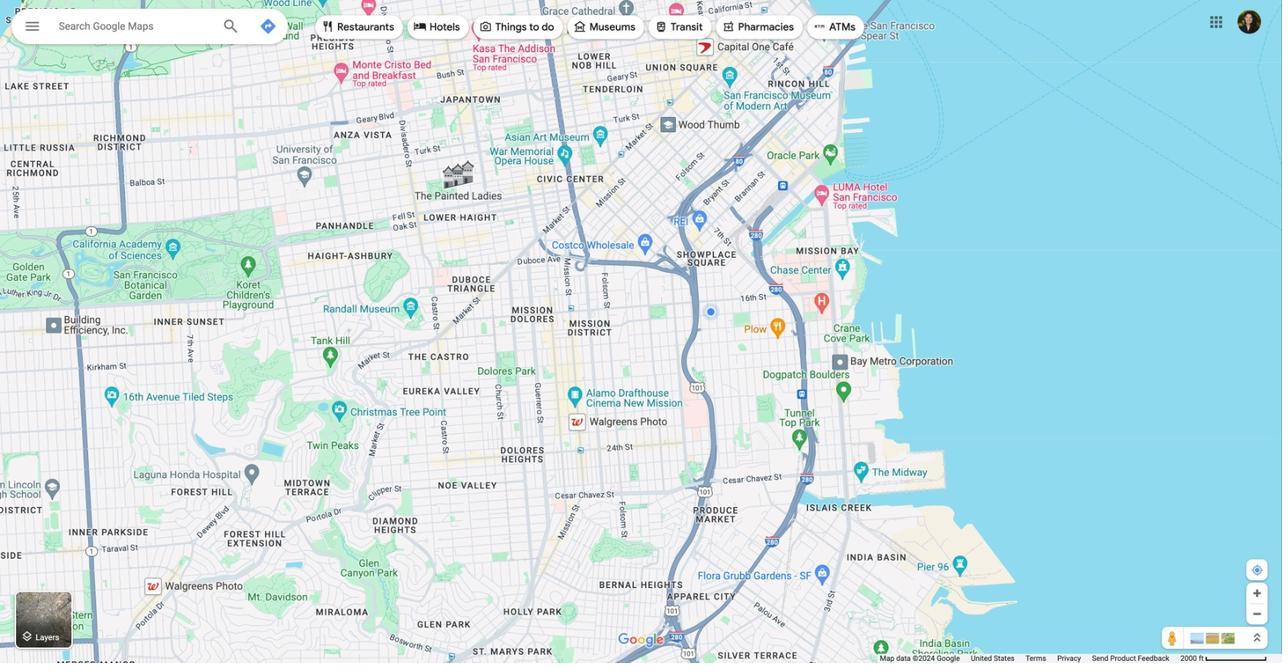 Task type: vqa. For each thing, say whether or not it's contained in the screenshot.
the "Emma"
no



Task type: describe. For each thing, give the bounding box(es) containing it.
zoom out image
[[1252, 608, 1263, 620]]

none search field inside the google maps element
[[12, 9, 288, 48]]

show street view coverage image
[[1163, 627, 1185, 649]]

google maps element
[[0, 0, 1283, 663]]

Search Google Maps field
[[12, 9, 288, 48]]



Task type: locate. For each thing, give the bounding box(es) containing it.
None search field
[[12, 9, 288, 48]]

none field inside search google maps field
[[59, 17, 210, 35]]

None field
[[59, 17, 210, 35]]

your location image
[[1252, 564, 1265, 577]]

zoom in image
[[1252, 588, 1263, 599]]

google account: lina lukyantseva  
(lina@adept.ai) image
[[1238, 10, 1262, 34]]



